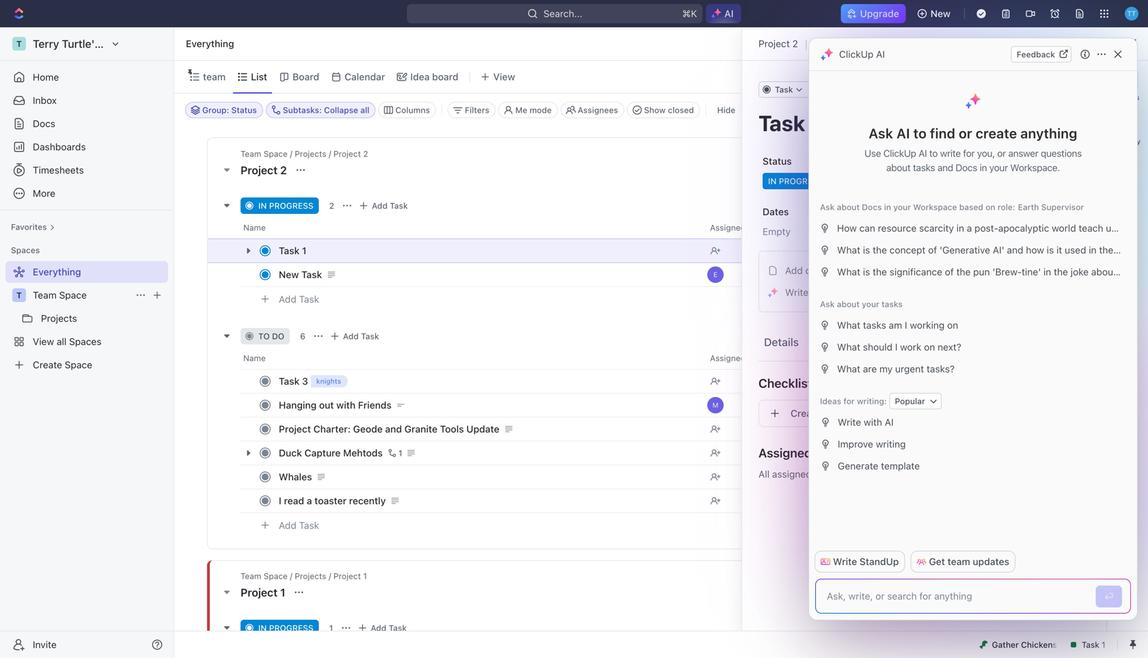 Task type: describe. For each thing, give the bounding box(es) containing it.
closed
[[668, 105, 694, 115]]

more button
[[5, 182, 168, 204]]

favorites
[[11, 222, 47, 232]]

assigned for assigned to
[[930, 155, 972, 167]]

view button
[[476, 67, 520, 86]]

tree inside sidebar navigation
[[5, 261, 168, 376]]

granite
[[404, 423, 437, 435]]

favorites button
[[5, 219, 61, 235]]

and down context on the right top of page
[[1131, 266, 1147, 277]]

knights button
[[311, 374, 351, 390]]

space for team space / projects / project 1
[[264, 571, 288, 581]]

ai right ⌘k
[[724, 8, 734, 19]]

on inside button
[[924, 341, 935, 353]]

0 vertical spatial clickup
[[839, 49, 874, 60]]

writing:
[[857, 396, 887, 406]]

used
[[1065, 244, 1086, 256]]

0 horizontal spatial for
[[844, 396, 855, 406]]

what should i work on next?
[[837, 341, 961, 353]]

get team updates
[[929, 556, 1009, 567]]

1 vertical spatial status
[[763, 155, 792, 167]]

add task button for 2
[[355, 197, 413, 214]]

items
[[938, 336, 966, 349]]

in inside button
[[956, 222, 964, 234]]

is left it
[[1047, 244, 1054, 256]]

project for project 1
[[241, 586, 278, 599]]

1 vertical spatial tasks
[[882, 299, 903, 309]]

ask about your tasks
[[820, 299, 903, 309]]

Search tasks... text field
[[1003, 100, 1140, 120]]

1 vertical spatial write with ai button
[[816, 411, 1130, 433]]

the down us on the top
[[1099, 244, 1113, 256]]

0 horizontal spatial with
[[336, 399, 356, 411]]

0 vertical spatial on
[[986, 202, 995, 212]]

columns
[[395, 105, 430, 115]]

in down the project 1
[[258, 623, 267, 633]]

team for project 1
[[241, 571, 261, 581]]

0 vertical spatial write with ai button
[[763, 282, 1078, 303]]

supervisor
[[1041, 202, 1084, 212]]

tt button
[[1121, 3, 1143, 25]]

activity
[[1114, 137, 1141, 145]]

do
[[272, 331, 284, 341]]

dates
[[763, 206, 789, 217]]

6
[[300, 331, 305, 341]]

for inside ask ai to find or create anything use clickup ai to write for you, or answer questions about tasks and docs in your workspace.
[[963, 148, 975, 159]]

all
[[759, 468, 770, 480]]

tasks?
[[927, 363, 955, 374]]

to left do
[[258, 331, 270, 341]]

assigned
[[772, 468, 812, 480]]

e
[[713, 271, 718, 278]]

assignees button
[[561, 102, 624, 118]]

0 vertical spatial everything link
[[182, 36, 238, 52]]

friends
[[358, 399, 392, 411]]

us
[[1106, 222, 1116, 234]]

in up resource
[[884, 202, 891, 212]]

new task link
[[275, 265, 699, 285]]

dashboards
[[33, 141, 86, 152]]

spaces inside view all spaces link
[[69, 336, 101, 347]]

generate
[[838, 460, 878, 471]]

tasks inside ask ai to find or create anything use clickup ai to write for you, or answer questions about tasks and docs in your workspace.
[[913, 162, 935, 173]]

hide for hide dropdown button
[[947, 71, 968, 82]]

details for details button
[[764, 336, 799, 349]]

about down description
[[837, 299, 860, 309]]

hide button
[[712, 102, 741, 118]]

to left write on the right top of page
[[929, 148, 938, 159]]

sidebar navigation
[[0, 27, 177, 658]]

urgent
[[895, 363, 924, 374]]

about inside button
[[1119, 222, 1144, 234]]

team inside team space link
[[33, 289, 57, 301]]

popular
[[895, 396, 925, 406]]

ask ai to find or create anything use clickup ai to write for you, or answer questions about tasks and docs in your workspace.
[[864, 125, 1082, 173]]

space for create space
[[65, 359, 92, 370]]

1 horizontal spatial docs
[[862, 202, 882, 212]]

progress for 2
[[269, 201, 313, 210]]

'generative
[[940, 244, 990, 256]]

ai left find
[[897, 125, 910, 141]]

clickup ai
[[839, 49, 885, 60]]

generate template
[[838, 460, 920, 471]]

what for what tasks am i working on
[[837, 319, 860, 331]]

ai inside button
[[1119, 266, 1128, 277]]

1 vertical spatial or
[[997, 148, 1006, 159]]

pun
[[973, 266, 990, 277]]

what for what is the significance of the pun 'brew-tine' in the joke about ai and 
[[837, 266, 860, 277]]

the left significance
[[873, 266, 887, 277]]

to left find
[[913, 125, 927, 141]]

in progress inside dropdown button
[[768, 176, 823, 186]]

1 vertical spatial workspace
[[913, 202, 957, 212]]

idea board
[[410, 71, 458, 82]]

more
[[33, 188, 55, 199]]

workspace.
[[1010, 162, 1060, 173]]

search button
[[874, 67, 928, 86]]

drumstick bite image
[[980, 641, 988, 649]]

idea
[[410, 71, 430, 82]]

new for new
[[931, 8, 951, 19]]

0 vertical spatial or
[[959, 125, 972, 141]]

0 vertical spatial status
[[231, 105, 257, 115]]

writing
[[876, 438, 906, 450]]

assigned for assigned comments
[[759, 446, 812, 460]]

about up how
[[837, 202, 860, 212]]

project charter: geode and granite tools update link
[[275, 419, 699, 439]]

all inside sidebar navigation
[[57, 336, 66, 347]]

write for bottom write with ai button
[[838, 416, 861, 428]]

docs link
[[5, 113, 168, 135]]

project for project 2 |
[[759, 38, 790, 49]]

add task for 6
[[343, 331, 379, 341]]

upgrade
[[860, 8, 899, 19]]

ask for ask about docs in your workspace based on role:
[[820, 202, 835, 212]]

turtle's
[[62, 37, 100, 50]]

what is the concept of 'generative ai' and how is it used in the context button
[[815, 239, 1148, 261]]

0 horizontal spatial a
[[307, 495, 312, 506]]

3
[[302, 376, 308, 387]]

is for what is the concept of 'generative ai' and how is it used in the context
[[863, 244, 870, 256]]

hanging
[[279, 399, 317, 411]]

progress inside in progress dropdown button
[[779, 176, 823, 186]]

1 vertical spatial comments
[[814, 468, 860, 480]]

the down can
[[873, 244, 887, 256]]

team space, , element
[[12, 288, 26, 302]]

docs inside ask ai to find or create anything use clickup ai to write for you, or answer questions about tasks and docs in your workspace.
[[956, 162, 977, 173]]

i read a toaster recently
[[279, 495, 386, 506]]

0 horizontal spatial your
[[862, 299, 879, 309]]

comments inside dropdown button
[[815, 446, 876, 460]]

ideas
[[820, 396, 841, 406]]

add task for 1
[[371, 623, 407, 633]]

1 name button from the top
[[241, 217, 702, 238]]

work
[[900, 341, 921, 353]]

inbox
[[33, 95, 57, 106]]

generate template button
[[816, 455, 1130, 477]]

questions
[[1041, 148, 1082, 159]]

the left pun
[[956, 266, 971, 277]]

in progress for 1
[[258, 623, 313, 633]]

progress for 1
[[269, 623, 313, 633]]

priority
[[930, 206, 963, 217]]

resource
[[878, 222, 917, 234]]

Edit task name text field
[[759, 110, 1082, 136]]

what are my urgent tasks? button
[[815, 358, 1132, 380]]

1 horizontal spatial everything
[[186, 38, 234, 49]]

assignee button for hanging out with friends
[[702, 347, 811, 369]]

write standup button
[[815, 551, 905, 573]]

show
[[644, 105, 666, 115]]

it
[[1057, 244, 1062, 256]]

what tasks am i working on
[[837, 319, 958, 331]]

assignee for hanging out with friends
[[710, 353, 745, 363]]

task inside dropdown button
[[775, 85, 793, 94]]

docs inside docs 'link'
[[33, 118, 55, 129]]

what is the concept of 'generative ai' and how is it used in the context
[[837, 244, 1148, 256]]

0 vertical spatial all
[[360, 105, 369, 115]]

write with ai for bottom write with ai button
[[838, 416, 894, 428]]

role:
[[998, 202, 1015, 212]]

list link
[[248, 67, 267, 86]]

list
[[251, 71, 267, 82]]

scarcity
[[919, 222, 954, 234]]

new task
[[279, 269, 322, 280]]

1 vertical spatial your
[[893, 202, 911, 212]]

in right tine'
[[1043, 266, 1051, 277]]

ai'
[[993, 244, 1004, 256]]

ai up search button
[[876, 49, 885, 60]]

project for project charter: geode and granite tools update
[[279, 423, 311, 435]]

terry turtle's wormspace, , element
[[12, 37, 26, 51]]

upgrade link
[[841, 4, 906, 23]]

duck capture mehtods
[[279, 447, 383, 459]]

what for what should i work on next?
[[837, 341, 860, 353]]

filters
[[465, 105, 489, 115]]

tools
[[440, 423, 464, 435]]

show closed button
[[627, 102, 700, 118]]

i inside button
[[905, 319, 907, 331]]

view all spaces link
[[5, 331, 165, 353]]

get team updates button
[[911, 551, 1015, 573]]

clickup inside ask ai to find or create anything use clickup ai to write for you, or answer questions about tasks and docs in your workspace.
[[883, 148, 916, 159]]

here...
[[913, 468, 941, 480]]

2 vertical spatial ask
[[820, 299, 835, 309]]

ai left write on the right top of page
[[919, 148, 927, 159]]

0 vertical spatial spaces
[[11, 245, 40, 255]]

in progress button
[[759, 169, 915, 193]]

how
[[1026, 244, 1044, 256]]

joke
[[1071, 266, 1089, 277]]

assignee button for new task
[[702, 217, 811, 238]]

checklists
[[759, 376, 819, 391]]

write for top write with ai button
[[785, 287, 809, 298]]

based
[[959, 202, 983, 212]]



Task type: locate. For each thing, give the bounding box(es) containing it.
a
[[967, 222, 972, 234], [307, 495, 312, 506]]

0 vertical spatial team
[[203, 71, 226, 82]]

hide right closed
[[717, 105, 735, 115]]

what up subtasks
[[837, 319, 860, 331]]

concept
[[890, 244, 926, 256]]

about inside button
[[1091, 266, 1117, 277]]

details inside button
[[764, 336, 799, 349]]

Ask, write, or search for anything text field
[[827, 589, 1087, 603]]

write with ai button down significance
[[763, 282, 1078, 303]]

3 what from the top
[[837, 319, 860, 331]]

ask for ask ai to find or create anything
[[869, 125, 893, 141]]

assignee up the e
[[710, 223, 745, 232]]

ask up the empty dropdown button
[[820, 202, 835, 212]]

in progress up dates
[[768, 176, 823, 186]]

popular button
[[889, 393, 942, 409]]

0 horizontal spatial hide
[[717, 105, 735, 115]]

assigned up the "assigned"
[[759, 446, 812, 460]]

find
[[930, 125, 955, 141]]

what
[[837, 244, 860, 256], [837, 266, 860, 277], [837, 319, 860, 331], [837, 341, 860, 353], [837, 363, 860, 374]]

to right write on the right top of page
[[974, 155, 983, 167]]

what tasks am i working on button
[[815, 314, 1132, 336]]

0 horizontal spatial team
[[203, 71, 226, 82]]

add task for 2
[[372, 201, 408, 210]]

view inside button
[[493, 71, 515, 82]]

projects for project 2
[[295, 149, 326, 159]]

new for new task
[[279, 269, 299, 280]]

of for concept
[[928, 244, 937, 256]]

1 vertical spatial in progress
[[258, 201, 313, 210]]

hide right search
[[947, 71, 968, 82]]

a inside button
[[967, 222, 972, 234]]

calendar link
[[342, 67, 385, 86]]

1 vertical spatial hide
[[717, 105, 735, 115]]

and down write on the right top of page
[[937, 162, 953, 173]]

2 vertical spatial docs
[[862, 202, 882, 212]]

about left b
[[1119, 222, 1144, 234]]

improve
[[838, 438, 873, 450]]

team inside button
[[948, 556, 970, 567]]

your down you,
[[989, 162, 1008, 173]]

ask up use
[[869, 125, 893, 141]]

1
[[302, 245, 307, 256], [875, 337, 879, 347], [398, 448, 402, 458], [363, 571, 367, 581], [280, 586, 285, 599], [329, 623, 333, 633]]

0 horizontal spatial everything link
[[5, 261, 165, 283]]

what inside what is the significance of the pun 'brew-tine' in the joke about ai and button
[[837, 266, 860, 277]]

team up the project 1
[[241, 571, 261, 581]]

all assigned comments will appear here...
[[759, 468, 941, 480]]

1 horizontal spatial your
[[893, 202, 911, 212]]

team for project 2
[[241, 149, 261, 159]]

t for 'team space, ,' element
[[16, 290, 22, 300]]

1 vertical spatial all
[[57, 336, 66, 347]]

of down scarcity
[[928, 244, 937, 256]]

in inside dropdown button
[[768, 176, 777, 186]]

all right collapse
[[360, 105, 369, 115]]

ask about docs in your workspace based on role: earth supervisor
[[820, 202, 1084, 212]]

for up checklist at the bottom right
[[844, 396, 855, 406]]

in inside ask ai to find or create anything use clickup ai to write for you, or answer questions about tasks and docs in your workspace.
[[980, 162, 987, 173]]

space up the project 1
[[264, 571, 288, 581]]

and right ai' on the right top
[[1007, 244, 1023, 256]]

hide for hide button
[[717, 105, 735, 115]]

status
[[231, 105, 257, 115], [763, 155, 792, 167]]

mehtods
[[343, 447, 383, 459]]

0 vertical spatial in progress
[[768, 176, 823, 186]]

docs down inbox
[[33, 118, 55, 129]]

create inside create checklist button
[[791, 408, 821, 419]]

view all spaces
[[33, 336, 101, 347]]

in progress for 2
[[258, 201, 313, 210]]

view up create space
[[33, 336, 54, 347]]

1 vertical spatial docs
[[956, 162, 977, 173]]

on inside button
[[947, 319, 958, 331]]

2 vertical spatial on
[[924, 341, 935, 353]]

assignee button
[[702, 217, 811, 238], [702, 347, 811, 369]]

filters button
[[448, 102, 496, 118]]

1 t from the top
[[16, 39, 22, 49]]

1 horizontal spatial details
[[1116, 94, 1140, 101]]

0 vertical spatial assignee button
[[702, 217, 811, 238]]

what for what is the concept of 'generative ai' and how is it used in the context
[[837, 244, 860, 256]]

significance
[[890, 266, 942, 277]]

1 vertical spatial assignee button
[[702, 347, 811, 369]]

1 vertical spatial team
[[33, 289, 57, 301]]

1 vertical spatial for
[[844, 396, 855, 406]]

empty button
[[759, 219, 915, 244]]

projects for project 1
[[295, 571, 326, 581]]

in right used
[[1089, 244, 1097, 256]]

0 vertical spatial everything
[[186, 38, 234, 49]]

details button
[[759, 329, 804, 355]]

1 vertical spatial everything link
[[5, 261, 165, 283]]

assigned comments button
[[759, 437, 1082, 469]]

apocalyptic
[[998, 222, 1049, 234]]

for left you,
[[963, 148, 975, 159]]

ai down context on the right top of page
[[1119, 266, 1128, 277]]

1 vertical spatial name
[[243, 353, 266, 363]]

space up "project 2"
[[264, 149, 288, 159]]

1 vertical spatial team
[[948, 556, 970, 567]]

0 vertical spatial projects
[[295, 149, 326, 159]]

ai button
[[706, 4, 741, 23]]

2 t from the top
[[16, 290, 22, 300]]

what left are
[[837, 363, 860, 374]]

your up "what tasks am i working on"
[[862, 299, 879, 309]]

1 vertical spatial assignee
[[710, 353, 745, 363]]

add task button for 6
[[327, 328, 385, 344]]

name button up task 1 link
[[241, 217, 702, 238]]

your inside ask ai to find or create anything use clickup ai to write for you, or answer questions about tasks and docs in your workspace.
[[989, 162, 1008, 173]]

t left the team space
[[16, 290, 22, 300]]

what for what are my urgent tasks?
[[837, 363, 860, 374]]

tree
[[5, 261, 168, 376]]

write left standup
[[833, 556, 857, 567]]

0 vertical spatial write with ai
[[785, 287, 841, 298]]

2 assignee from the top
[[710, 353, 745, 363]]

me mode
[[515, 105, 552, 115]]

1 vertical spatial ask
[[820, 202, 835, 212]]

add task button for 1
[[354, 620, 412, 636]]

i left read
[[279, 495, 281, 506]]

tree containing everything
[[5, 261, 168, 376]]

1 vertical spatial projects
[[41, 313, 77, 324]]

customize
[[992, 71, 1040, 82]]

create down view all spaces
[[33, 359, 62, 370]]

to do
[[258, 331, 284, 341]]

1 horizontal spatial hide
[[947, 71, 968, 82]]

and up 1 button
[[385, 423, 402, 435]]

2 horizontal spatial i
[[905, 319, 907, 331]]

1 inside button
[[398, 448, 402, 458]]

ai up writing
[[885, 416, 894, 428]]

0 horizontal spatial all
[[57, 336, 66, 347]]

about right joke
[[1091, 266, 1117, 277]]

create down ideas
[[791, 408, 821, 419]]

task sidebar navigation tab list
[[1113, 69, 1143, 193]]

2 horizontal spatial docs
[[956, 162, 977, 173]]

1 vertical spatial create
[[791, 408, 821, 419]]

spaces up create space link
[[69, 336, 101, 347]]

1 vertical spatial clickup
[[883, 148, 916, 159]]

1 button
[[385, 446, 404, 460]]

columns button
[[378, 102, 436, 118]]

1 vertical spatial progress
[[269, 201, 313, 210]]

2 vertical spatial your
[[862, 299, 879, 309]]

what left should
[[837, 341, 860, 353]]

home
[[33, 71, 59, 83]]

1 vertical spatial spaces
[[69, 336, 101, 347]]

or right find
[[959, 125, 972, 141]]

the left joke
[[1054, 266, 1068, 277]]

1 horizontal spatial of
[[945, 266, 954, 277]]

0 horizontal spatial create
[[33, 359, 62, 370]]

hide inside dropdown button
[[947, 71, 968, 82]]

projects inside tree
[[41, 313, 77, 324]]

what inside what tasks am i working on button
[[837, 319, 860, 331]]

project 2 |
[[759, 37, 808, 51]]

of down the 'generative
[[945, 266, 954, 277]]

write with ai for top write with ai button
[[785, 287, 841, 298]]

2 vertical spatial in progress
[[258, 623, 313, 633]]

1 assignee from the top
[[710, 223, 745, 232]]

1 horizontal spatial view
[[493, 71, 515, 82]]

create for create checklist
[[791, 408, 821, 419]]

1 assignee button from the top
[[702, 217, 811, 238]]

1 horizontal spatial create
[[791, 408, 821, 419]]

2 horizontal spatial on
[[986, 202, 995, 212]]

am
[[889, 319, 902, 331]]

new inside 'button'
[[931, 8, 951, 19]]

⏎ button
[[1096, 586, 1122, 608]]

tasks down find
[[913, 162, 935, 173]]

project inside project 2 |
[[759, 38, 790, 49]]

name for first name dropdown button from the top
[[243, 223, 266, 232]]

subtasks:
[[283, 105, 322, 115]]

space down view all spaces link
[[65, 359, 92, 370]]

0 horizontal spatial status
[[231, 105, 257, 115]]

search...
[[543, 8, 582, 19]]

is up ask about your tasks
[[863, 266, 870, 277]]

about
[[886, 162, 911, 173], [837, 202, 860, 212], [1119, 222, 1144, 234], [1091, 266, 1117, 277], [837, 299, 860, 309]]

assigned inside dropdown button
[[759, 446, 812, 460]]

about inside ask ai to find or create anything use clickup ai to write for you, or answer questions about tasks and docs in your workspace.
[[886, 162, 911, 173]]

feedback
[[1017, 50, 1055, 59]]

1 horizontal spatial team
[[948, 556, 970, 567]]

0 vertical spatial new
[[931, 8, 951, 19]]

assignee up m
[[710, 353, 745, 363]]

space up projects link
[[59, 289, 87, 301]]

inbox link
[[5, 90, 168, 111]]

teach
[[1079, 222, 1103, 234]]

ask inside ask ai to find or create anything use clickup ai to write for you, or answer questions about tasks and docs in your workspace.
[[869, 125, 893, 141]]

1 horizontal spatial on
[[947, 319, 958, 331]]

board
[[432, 71, 458, 82]]

write inside 'write standup' button
[[833, 556, 857, 567]]

1 vertical spatial new
[[279, 269, 299, 280]]

everything up the team space
[[33, 266, 81, 277]]

b
[[1147, 222, 1148, 234]]

with down add description on the top right
[[811, 287, 830, 298]]

0 vertical spatial progress
[[779, 176, 823, 186]]

create
[[33, 359, 62, 370], [791, 408, 821, 419]]

project charter: geode and granite tools update
[[279, 423, 499, 435]]

write
[[785, 287, 809, 298], [838, 416, 861, 428], [833, 556, 857, 567]]

space for team space / projects / project 2
[[264, 149, 288, 159]]

in down "project 2"
[[258, 201, 267, 210]]

create for create space
[[33, 359, 62, 370]]

tasks inside button
[[863, 319, 886, 331]]

anything
[[1021, 125, 1077, 141]]

0 vertical spatial write
[[785, 287, 809, 298]]

ai down description
[[832, 287, 841, 298]]

t left terry
[[16, 39, 22, 49]]

action
[[903, 336, 935, 349]]

1 what from the top
[[837, 244, 860, 256]]

2 what from the top
[[837, 266, 860, 277]]

with
[[811, 287, 830, 298], [336, 399, 356, 411], [864, 416, 882, 428]]

0 vertical spatial a
[[967, 222, 972, 234]]

in down you,
[[980, 162, 987, 173]]

0 vertical spatial docs
[[33, 118, 55, 129]]

the
[[873, 244, 887, 256], [1099, 244, 1113, 256], [873, 266, 887, 277], [956, 266, 971, 277], [1054, 266, 1068, 277]]

name for 2nd name dropdown button from the top of the page
[[243, 353, 266, 363]]

in progress down "project 2"
[[258, 201, 313, 210]]

hide inside button
[[717, 105, 735, 115]]

what inside what should i work on next? button
[[837, 341, 860, 353]]

1 horizontal spatial everything link
[[182, 36, 238, 52]]

with down writing:
[[864, 416, 882, 428]]

view for view
[[493, 71, 515, 82]]

with right "out" on the bottom
[[336, 399, 356, 411]]

in progress down the project 1
[[258, 623, 313, 633]]

1 horizontal spatial for
[[963, 148, 975, 159]]

improve writing button
[[816, 433, 1130, 455]]

next?
[[938, 341, 961, 353]]

0 vertical spatial create
[[33, 359, 62, 370]]

0 horizontal spatial details
[[764, 336, 799, 349]]

space inside create space link
[[65, 359, 92, 370]]

team right get
[[948, 556, 970, 567]]

and
[[937, 162, 953, 173], [1007, 244, 1023, 256], [1131, 266, 1147, 277], [385, 423, 402, 435]]

project 2 link
[[759, 38, 798, 49]]

0 horizontal spatial docs
[[33, 118, 55, 129]]

comments up all assigned comments will appear here...
[[815, 446, 876, 460]]

2 vertical spatial projects
[[295, 571, 326, 581]]

create inside create space link
[[33, 359, 62, 370]]

0 vertical spatial of
[[928, 244, 937, 256]]

with for bottom write with ai button
[[864, 416, 882, 428]]

2 assignee button from the top
[[702, 347, 811, 369]]

new right "upgrade"
[[931, 8, 951, 19]]

comments down assigned comments
[[814, 468, 860, 480]]

0 vertical spatial t
[[16, 39, 22, 49]]

what are my urgent tasks?
[[837, 363, 955, 374]]

write with ai down add description on the top right
[[785, 287, 841, 298]]

0 horizontal spatial spaces
[[11, 245, 40, 255]]

can
[[859, 222, 875, 234]]

popular button
[[889, 393, 942, 409]]

details inside task sidebar navigation tab list
[[1116, 94, 1140, 101]]

2 vertical spatial write
[[833, 556, 857, 567]]

0 vertical spatial your
[[989, 162, 1008, 173]]

of for significance
[[945, 266, 954, 277]]

1 name from the top
[[243, 223, 266, 232]]

is for what is the significance of the pun 'brew-tine' in the joke about ai and 
[[863, 266, 870, 277]]

view up me mode 'dropdown button'
[[493, 71, 515, 82]]

⏎
[[1104, 591, 1114, 602]]

1 vertical spatial write with ai
[[838, 416, 894, 428]]

docs down write on the right top of page
[[956, 162, 977, 173]]

in
[[980, 162, 987, 173], [768, 176, 777, 186], [258, 201, 267, 210], [884, 202, 891, 212], [956, 222, 964, 234], [1089, 244, 1097, 256], [1043, 266, 1051, 277], [258, 623, 267, 633]]

new
[[931, 8, 951, 19], [279, 269, 299, 280]]

spaces down favorites
[[11, 245, 40, 255]]

0 horizontal spatial i
[[279, 495, 281, 506]]

are
[[863, 363, 877, 374]]

how
[[837, 222, 857, 234]]

tasks up am
[[882, 299, 903, 309]]

1 horizontal spatial status
[[763, 155, 792, 167]]

feedback button
[[1011, 46, 1072, 63]]

0 vertical spatial ask
[[869, 125, 893, 141]]

view inside sidebar navigation
[[33, 336, 54, 347]]

clickup down upgrade link
[[839, 49, 874, 60]]

4 what from the top
[[837, 341, 860, 353]]

workspace inside sidebar navigation
[[103, 37, 160, 50]]

what inside the what are my urgent tasks? button
[[837, 363, 860, 374]]

status right group:
[[231, 105, 257, 115]]

my
[[879, 363, 893, 374]]

1 vertical spatial with
[[336, 399, 356, 411]]

2 name button from the top
[[241, 347, 702, 369]]

workspace up scarcity
[[913, 202, 957, 212]]

project for project 2
[[241, 164, 278, 177]]

write down add description on the top right
[[785, 287, 809, 298]]

assignee for new task
[[710, 223, 745, 232]]

status up dates
[[763, 155, 792, 167]]

2 horizontal spatial with
[[864, 416, 882, 428]]

with for top write with ai button
[[811, 287, 830, 298]]

name down "project 2"
[[243, 223, 266, 232]]

1 vertical spatial everything
[[33, 266, 81, 277]]

team right 'team space, ,' element
[[33, 289, 57, 301]]

in down priority
[[956, 222, 964, 234]]

space for team space
[[59, 289, 87, 301]]

1 vertical spatial on
[[947, 319, 958, 331]]

ideas for writing:
[[820, 396, 887, 406]]

team link
[[200, 67, 226, 86]]

1 horizontal spatial or
[[997, 148, 1006, 159]]

your up resource
[[893, 202, 911, 212]]

a left post- on the top right
[[967, 222, 972, 234]]

details up "checklists"
[[764, 336, 799, 349]]

everything link up team space link
[[5, 261, 165, 283]]

get
[[929, 556, 945, 567]]

1 horizontal spatial workspace
[[913, 202, 957, 212]]

t
[[16, 39, 22, 49], [16, 290, 22, 300]]

0 horizontal spatial on
[[924, 341, 935, 353]]

write down 'ideas for writing:'
[[838, 416, 861, 428]]

0 horizontal spatial clickup
[[839, 49, 874, 60]]

progress down "project 2"
[[269, 201, 313, 210]]

terry turtle's workspace
[[33, 37, 160, 50]]

view for view all spaces
[[33, 336, 54, 347]]

group:
[[202, 105, 229, 115]]

assigned to
[[930, 155, 983, 167]]

capture
[[304, 447, 341, 459]]

space inside team space link
[[59, 289, 87, 301]]

team space / projects / project 1
[[241, 571, 367, 581]]

0 vertical spatial assigned
[[930, 155, 972, 167]]

timesheets link
[[5, 159, 168, 181]]

everything up the 'team' link
[[186, 38, 234, 49]]

invite
[[33, 639, 57, 650]]

context
[[1116, 244, 1148, 256]]

or right you,
[[997, 148, 1006, 159]]

2 vertical spatial with
[[864, 416, 882, 428]]

t for terry turtle's wormspace, , element
[[16, 39, 22, 49]]

0 horizontal spatial new
[[279, 269, 299, 280]]

0 horizontal spatial of
[[928, 244, 937, 256]]

about down the edit task name text box
[[886, 162, 911, 173]]

appear
[[880, 468, 911, 480]]

tt
[[1127, 9, 1136, 17]]

template
[[881, 460, 920, 471]]

toaster
[[314, 495, 347, 506]]

improve writing
[[838, 438, 906, 450]]

everything inside sidebar navigation
[[33, 266, 81, 277]]

assignee button up "checklists"
[[702, 347, 811, 369]]

i right am
[[905, 319, 907, 331]]

0 vertical spatial for
[[963, 148, 975, 159]]

add inside add description button
[[785, 265, 803, 276]]

action items button
[[898, 329, 972, 355]]

collapse
[[324, 105, 358, 115]]

1 vertical spatial i
[[895, 341, 898, 353]]

2 vertical spatial team
[[241, 571, 261, 581]]

assignee button up e dropdown button
[[702, 217, 811, 238]]

and inside ask ai to find or create anything use clickup ai to write for you, or answer questions about tasks and docs in your workspace.
[[937, 162, 953, 173]]

details for task sidebar navigation tab list
[[1116, 94, 1140, 101]]

name down to do
[[243, 353, 266, 363]]

what inside what is the concept of 'generative ai' and how is it used in the context button
[[837, 244, 860, 256]]

5 what from the top
[[837, 363, 860, 374]]

board
[[293, 71, 319, 82]]

0 vertical spatial team
[[241, 149, 261, 159]]

all
[[360, 105, 369, 115], [57, 336, 66, 347]]

1 horizontal spatial with
[[811, 287, 830, 298]]

on right work
[[924, 341, 935, 353]]

2 vertical spatial tasks
[[863, 319, 886, 331]]

hide
[[947, 71, 968, 82], [717, 105, 735, 115]]

will
[[863, 468, 877, 480]]

0 horizontal spatial or
[[959, 125, 972, 141]]

2 inside project 2 |
[[792, 38, 798, 49]]

new down task 1
[[279, 269, 299, 280]]

show closed
[[644, 105, 694, 115]]

1 horizontal spatial assigned
[[930, 155, 972, 167]]

2 name from the top
[[243, 353, 266, 363]]

on left the role:
[[986, 202, 995, 212]]

1 horizontal spatial a
[[967, 222, 972, 234]]

everything
[[186, 38, 234, 49], [33, 266, 81, 277]]

i inside button
[[895, 341, 898, 353]]



Task type: vqa. For each thing, say whether or not it's contained in the screenshot.
fifth What from the top
yes



